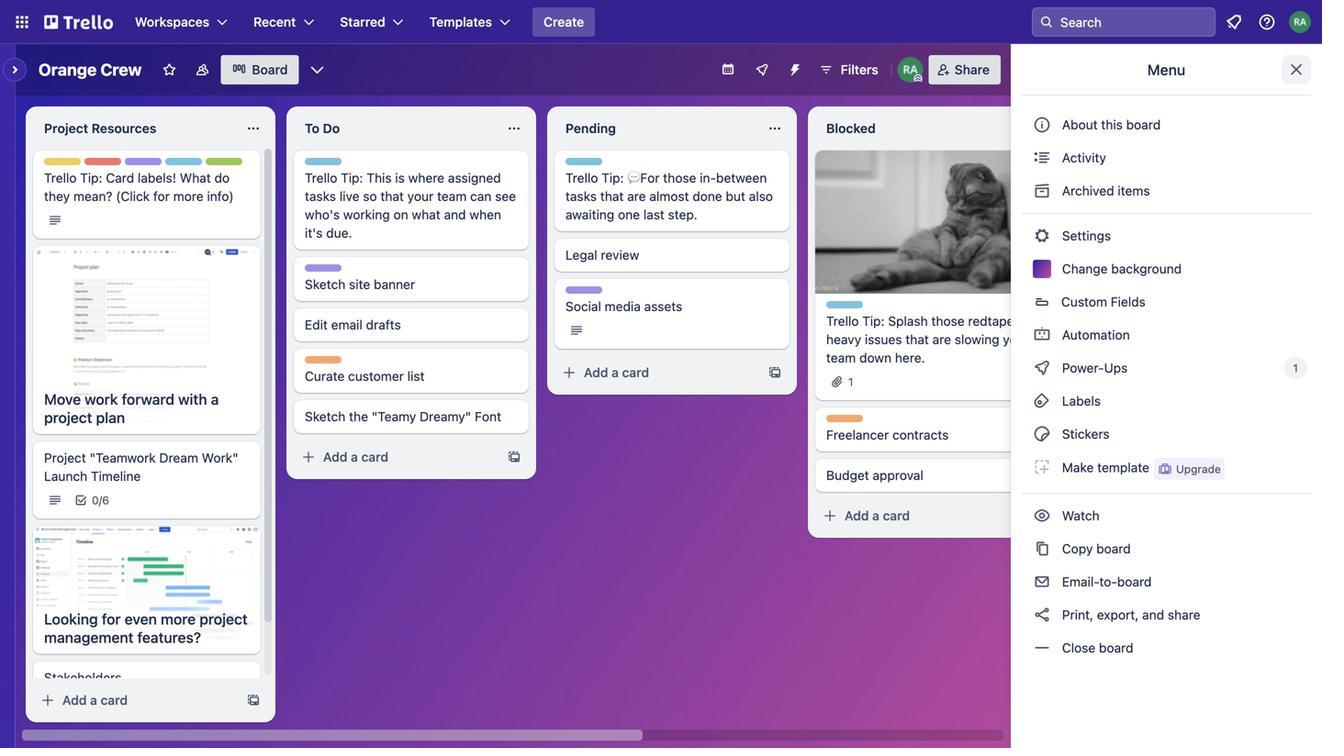 Task type: locate. For each thing, give the bounding box(es) containing it.
tip for this
[[337, 159, 354, 172]]

features?
[[137, 629, 201, 646]]

tip inside trello tip trello tip: this is where assigned tasks live so that your team can see who's working on what and when it's due.
[[337, 159, 354, 172]]

custom
[[1061, 294, 1107, 309]]

sm image left the copy
[[1033, 540, 1051, 558]]

sketch left the site
[[305, 277, 346, 292]]

4 sm image from the top
[[1033, 392, 1051, 410]]

add a card button down assets
[[555, 358, 760, 387]]

0 vertical spatial project
[[44, 409, 92, 426]]

color: purple, title: "design team" element for social media assets
[[566, 286, 634, 300]]

0 horizontal spatial those
[[663, 170, 696, 185]]

workspace visible image
[[195, 62, 210, 77]]

this
[[367, 170, 392, 185]]

0 horizontal spatial your
[[407, 189, 434, 204]]

are left slowing
[[932, 332, 951, 347]]

sm image inside copy board link
[[1033, 540, 1051, 558]]

0 vertical spatial sketch
[[305, 277, 346, 292]]

team inside "design team social media assets"
[[605, 287, 634, 300]]

project up color: yellow, title: "copy request" "element"
[[44, 121, 88, 136]]

team for assigned
[[437, 189, 467, 204]]

sm image inside watch link
[[1033, 507, 1051, 525]]

1 horizontal spatial create from template… image
[[768, 365, 782, 380]]

design inside design team sketch site banner
[[305, 265, 342, 278]]

tasks inside trello tip trello tip: 💬for those in-between tasks that are almost done but also awaiting one last step.
[[566, 189, 597, 204]]

color: sky, title: "trello tip" element for trello tip: 💬for those in-between tasks that are almost done but also awaiting one last step.
[[566, 158, 615, 172]]

sm image left stickers
[[1033, 425, 1051, 443]]

add down social at left
[[584, 365, 608, 380]]

color: purple, title: "design team" element
[[125, 158, 193, 172], [305, 264, 373, 278], [566, 286, 634, 300]]

0 horizontal spatial color: orange, title: "one more step" element
[[305, 356, 342, 364]]

your
[[407, 189, 434, 204], [1003, 332, 1029, 347]]

sm image inside automation link
[[1033, 326, 1051, 344]]

watch link
[[1022, 501, 1311, 531]]

automation link
[[1022, 320, 1311, 350]]

do
[[214, 170, 230, 185]]

the
[[349, 409, 368, 424]]

1 project from the top
[[44, 121, 88, 136]]

3 sm image from the top
[[1033, 326, 1051, 344]]

0 vertical spatial color: orange, title: "one more step" element
[[305, 356, 342, 364]]

a down media
[[612, 365, 619, 380]]

that down the is
[[380, 189, 404, 204]]

add a card down stakeholders
[[62, 693, 128, 708]]

project down move
[[44, 409, 92, 426]]

1 vertical spatial design
[[305, 265, 342, 278]]

that up here.
[[906, 332, 929, 347]]

1 vertical spatial color: orange, title: "one more step" element
[[826, 415, 863, 422]]

sketch left the
[[305, 409, 346, 424]]

customer
[[348, 369, 404, 384]]

stickers link
[[1022, 420, 1311, 449]]

1 vertical spatial your
[[1003, 332, 1029, 347]]

sm image left activity
[[1033, 149, 1051, 167]]

and
[[444, 207, 466, 222], [1142, 607, 1164, 622]]

0 vertical spatial project
[[44, 121, 88, 136]]

trello tip trello tip: 💬for those in-between tasks that are almost done but also awaiting one last step.
[[566, 159, 773, 222]]

1 vertical spatial are
[[932, 332, 951, 347]]

1 vertical spatial project
[[44, 450, 86, 465]]

0 vertical spatial and
[[444, 207, 466, 222]]

looking for even more project management features? link
[[33, 603, 261, 654]]

tip for 💬for
[[598, 159, 615, 172]]

a right the with
[[211, 391, 219, 408]]

project inside move work forward with a project plan
[[44, 409, 92, 426]]

more inside the looking for even more project management features?
[[161, 611, 196, 628]]

add a card button down "teamy
[[294, 443, 499, 472]]

1 sm image from the top
[[1033, 182, 1051, 200]]

1 horizontal spatial project
[[199, 611, 248, 628]]

add down stakeholders
[[62, 693, 87, 708]]

those up slowing
[[931, 314, 965, 329]]

legal review
[[566, 247, 639, 263]]

your down "redtape-"
[[1003, 332, 1029, 347]]

1 horizontal spatial for
[[153, 189, 170, 204]]

sm image inside email-to-board link
[[1033, 573, 1051, 591]]

team left halp
[[165, 159, 193, 172]]

2 horizontal spatial color: purple, title: "design team" element
[[566, 286, 634, 300]]

card down media
[[622, 365, 649, 380]]

team
[[165, 159, 193, 172], [345, 265, 373, 278], [605, 287, 634, 300]]

project "teamwork dream work" launch timeline
[[44, 450, 238, 484]]

sm image left labels
[[1033, 392, 1051, 410]]

tip: inside 'trello tip trello tip: splash those redtape- heavy issues that are slowing your team down here.'
[[862, 314, 885, 329]]

edit email drafts link
[[305, 316, 518, 334]]

0 horizontal spatial are
[[627, 189, 646, 204]]

design for social
[[566, 287, 602, 300]]

2 horizontal spatial team
[[605, 287, 634, 300]]

2 horizontal spatial that
[[906, 332, 929, 347]]

sm image inside archived items link
[[1033, 182, 1051, 200]]

more inside trello tip: card labels! what do they mean? (click for more info)
[[173, 189, 203, 204]]

those
[[663, 170, 696, 185], [931, 314, 965, 329]]

tip inside 'trello tip trello tip: splash those redtape- heavy issues that are slowing your team down here.'
[[859, 302, 876, 315]]

add a card down media
[[584, 365, 649, 380]]

tip: inside trello tip trello tip: this is where assigned tasks live so that your team can see who's working on what and when it's due.
[[341, 170, 363, 185]]

tasks
[[305, 189, 336, 204], [566, 189, 597, 204]]

that up one
[[600, 189, 624, 204]]

to
[[305, 121, 320, 136]]

add down budget
[[845, 508, 869, 523]]

search image
[[1039, 15, 1054, 29]]

card down stakeholders
[[101, 693, 128, 708]]

team inside design team sketch site banner
[[345, 265, 373, 278]]

1 vertical spatial team
[[345, 265, 373, 278]]

heavy
[[826, 332, 861, 347]]

legal review link
[[566, 246, 779, 264]]

tip: inside trello tip trello tip: 💬for those in-between tasks that are almost done but also awaiting one last step.
[[602, 170, 624, 185]]

1 horizontal spatial tasks
[[566, 189, 597, 204]]

project for project "teamwork dream work" launch timeline
[[44, 450, 86, 465]]

background
[[1111, 261, 1182, 276]]

do
[[323, 121, 340, 136]]

tip: for this
[[341, 170, 363, 185]]

tip: left 💬for
[[602, 170, 624, 185]]

email-
[[1062, 574, 1099, 589]]

a for trello tip: this is where assigned tasks live so that your team can see who's working on what and when it's due.
[[351, 449, 358, 465]]

1 vertical spatial create from template… image
[[246, 693, 261, 708]]

add down the 'sketch the "teamy dreamy" font'
[[323, 449, 347, 465]]

budget approval link
[[826, 466, 1039, 485]]

to-
[[1099, 574, 1117, 589]]

Pending text field
[[555, 114, 757, 143]]

1 vertical spatial ruby anderson (rubyanderson7) image
[[898, 57, 923, 83]]

2 horizontal spatial design
[[566, 287, 602, 300]]

0 vertical spatial are
[[627, 189, 646, 204]]

1 sm image from the top
[[1033, 149, 1051, 167]]

ruby anderson (rubyanderson7) image
[[1289, 11, 1311, 33], [898, 57, 923, 83]]

0 vertical spatial for
[[153, 189, 170, 204]]

customize views image
[[308, 61, 326, 79]]

and inside trello tip trello tip: this is where assigned tasks live so that your team can see who's working on what and when it's due.
[[444, 207, 466, 222]]

tasks up who's
[[305, 189, 336, 204]]

stakeholders
[[44, 670, 122, 686]]

star or unstar board image
[[162, 62, 177, 77]]

2 sm image from the top
[[1033, 359, 1051, 377]]

custom fields button
[[1022, 287, 1311, 317]]

stickers
[[1059, 426, 1110, 442]]

curate
[[305, 369, 345, 384]]

are for slowing
[[932, 332, 951, 347]]

0 horizontal spatial 1
[[848, 375, 853, 388]]

board up to- on the bottom of the page
[[1096, 541, 1131, 556]]

issues
[[865, 332, 902, 347]]

1 vertical spatial for
[[102, 611, 121, 628]]

project up "features?"
[[199, 611, 248, 628]]

sm image left make
[[1033, 458, 1051, 477]]

4 sm image from the top
[[1033, 540, 1051, 558]]

more up "features?"
[[161, 611, 196, 628]]

about this board button
[[1022, 110, 1311, 140]]

Search field
[[1054, 8, 1215, 36]]

sm image left print,
[[1033, 606, 1051, 624]]

those for slowing
[[931, 314, 965, 329]]

sm image inside activity link
[[1033, 149, 1051, 167]]

your for redtape-
[[1003, 332, 1029, 347]]

freelancer contracts link
[[826, 426, 1039, 444]]

sm image left settings
[[1033, 227, 1051, 245]]

project inside project "teamwork dream work" launch timeline
[[44, 450, 86, 465]]

6 sm image from the top
[[1033, 458, 1051, 477]]

workspaces button
[[124, 7, 239, 37]]

tip: up mean?
[[80, 170, 102, 185]]

your inside 'trello tip trello tip: splash those redtape- heavy issues that are slowing your team down here.'
[[1003, 332, 1029, 347]]

sm image left 'power-'
[[1033, 359, 1051, 377]]

1 horizontal spatial that
[[600, 189, 624, 204]]

1 horizontal spatial ruby anderson (rubyanderson7) image
[[1289, 11, 1311, 33]]

Blocked text field
[[815, 114, 1017, 143]]

project inside text box
[[44, 121, 88, 136]]

sm image for archived items
[[1033, 182, 1051, 200]]

sm image left email-
[[1033, 573, 1051, 591]]

more down 'what'
[[173, 189, 203, 204]]

sm image for stickers
[[1033, 425, 1051, 443]]

almost
[[649, 189, 689, 204]]

color: orange, title: "one more step" element up curate
[[305, 356, 342, 364]]

edit
[[305, 317, 328, 332]]

filters button
[[813, 55, 884, 84]]

tip inside trello tip trello tip: 💬for those in-between tasks that are almost done but also awaiting one last step.
[[598, 159, 615, 172]]

8 sm image from the top
[[1033, 639, 1051, 657]]

board right 'this'
[[1126, 117, 1161, 132]]

team for sketch
[[345, 265, 373, 278]]

your inside trello tip trello tip: this is where assigned tasks live so that your team can see who's working on what and when it's due.
[[407, 189, 434, 204]]

done
[[693, 189, 722, 204]]

2 project from the top
[[44, 450, 86, 465]]

sm image inside close board link
[[1033, 639, 1051, 657]]

share
[[955, 62, 990, 77]]

sm image left watch
[[1033, 507, 1051, 525]]

1 horizontal spatial and
[[1142, 607, 1164, 622]]

halp
[[206, 159, 230, 172]]

sm image for settings
[[1033, 227, 1051, 245]]

sm image inside the labels link
[[1033, 392, 1051, 410]]

sm image for print, export, and share
[[1033, 606, 1051, 624]]

sm image left archived
[[1033, 182, 1051, 200]]

0 vertical spatial ruby anderson (rubyanderson7) image
[[1289, 11, 1311, 33]]

1 tasks from the left
[[305, 189, 336, 204]]

2 vertical spatial team
[[605, 287, 634, 300]]

color: red, title: "priority" element
[[84, 158, 123, 172]]

that inside 'trello tip trello tip: splash those redtape- heavy issues that are slowing your team down here.'
[[906, 332, 929, 347]]

drafts
[[366, 317, 401, 332]]

card down the
[[361, 449, 388, 465]]

1 horizontal spatial those
[[931, 314, 965, 329]]

close board link
[[1022, 634, 1311, 663]]

copy
[[1062, 541, 1093, 556]]

create from template… image for legal review
[[768, 365, 782, 380]]

1 vertical spatial more
[[161, 611, 196, 628]]

budget approval
[[826, 468, 923, 483]]

ruby anderson (rubyanderson7) image right filters
[[898, 57, 923, 83]]

a down the
[[351, 449, 358, 465]]

trello tip: 💬for those in-between tasks that are almost done but also awaiting one last step. link
[[566, 169, 779, 224]]

for inside trello tip: card labels! what do they mean? (click for more info)
[[153, 189, 170, 204]]

color: orange, title: "one more step" element
[[305, 356, 342, 364], [826, 415, 863, 422]]

0 horizontal spatial that
[[380, 189, 404, 204]]

project
[[44, 121, 88, 136], [44, 450, 86, 465]]

card for trello tip: 💬for those in-between tasks that are almost done but also awaiting one last step.
[[622, 365, 649, 380]]

0 horizontal spatial ruby anderson (rubyanderson7) image
[[898, 57, 923, 83]]

trello tip trello tip: this is where assigned tasks live so that your team can see who's working on what and when it's due.
[[305, 159, 516, 241]]

1 vertical spatial project
[[199, 611, 248, 628]]

1 horizontal spatial are
[[932, 332, 951, 347]]

are
[[627, 189, 646, 204], [932, 332, 951, 347]]

sketch
[[305, 277, 346, 292], [305, 409, 346, 424]]

for inside the looking for even more project management features?
[[102, 611, 121, 628]]

primary element
[[0, 0, 1322, 44]]

1 horizontal spatial design
[[305, 265, 342, 278]]

add for trello tip: card labels! what do they mean? (click for more info)
[[62, 693, 87, 708]]

copy board
[[1059, 541, 1131, 556]]

here.
[[895, 350, 925, 365]]

are inside 'trello tip trello tip: splash those redtape- heavy issues that are slowing your team down here.'
[[932, 332, 951, 347]]

sm image inside settings link
[[1033, 227, 1051, 245]]

Board name text field
[[29, 55, 151, 84]]

project up launch
[[44, 450, 86, 465]]

calendar power-up image
[[721, 62, 735, 76]]

trello inside trello tip: card labels! what do they mean? (click for more info)
[[44, 170, 77, 185]]

add a card down the
[[323, 449, 388, 465]]

social
[[566, 299, 601, 314]]

1 horizontal spatial color: orange, title: "one more step" element
[[826, 415, 863, 422]]

0 horizontal spatial design
[[125, 159, 162, 172]]

power ups image
[[754, 62, 769, 77]]

color: sky, title: "trello tip" element for trello tip: this is where assigned tasks live so that your team can see who's working on what and when it's due.
[[305, 158, 354, 172]]

team inside 'trello tip trello tip: splash those redtape- heavy issues that are slowing your team down here.'
[[826, 350, 856, 365]]

priority design team
[[84, 159, 193, 172]]

2 tasks from the left
[[566, 189, 597, 204]]

step.
[[668, 207, 697, 222]]

color: sky, title: "trello tip" element
[[165, 158, 215, 172], [305, 158, 354, 172], [566, 158, 615, 172], [826, 301, 876, 315]]

5 sm image from the top
[[1033, 425, 1051, 443]]

dream
[[159, 450, 198, 465]]

that inside trello tip trello tip: 💬for those in-between tasks that are almost done but also awaiting one last step.
[[600, 189, 624, 204]]

team left the banner
[[345, 265, 373, 278]]

but
[[726, 189, 745, 204]]

for down labels!
[[153, 189, 170, 204]]

tasks up 'awaiting'
[[566, 189, 597, 204]]

sm image
[[1033, 149, 1051, 167], [1033, 359, 1051, 377], [1033, 507, 1051, 525], [1033, 540, 1051, 558], [1033, 573, 1051, 591]]

add
[[584, 365, 608, 380], [323, 449, 347, 465], [845, 508, 869, 523], [62, 693, 87, 708]]

0 horizontal spatial team
[[165, 159, 193, 172]]

5 sm image from the top
[[1033, 573, 1051, 591]]

for up management
[[102, 611, 121, 628]]

so
[[363, 189, 377, 204]]

sm image right "redtape-"
[[1033, 326, 1051, 344]]

and left the share at right bottom
[[1142, 607, 1164, 622]]

add a card down budget approval
[[845, 508, 910, 523]]

are inside trello tip trello tip: 💬for those in-between tasks that are almost done but also awaiting one last step.
[[627, 189, 646, 204]]

between
[[716, 170, 767, 185]]

1 sketch from the top
[[305, 277, 346, 292]]

those up almost
[[663, 170, 696, 185]]

are down 💬for
[[627, 189, 646, 204]]

1 vertical spatial those
[[931, 314, 965, 329]]

tip
[[198, 159, 215, 172], [337, 159, 354, 172], [598, 159, 615, 172], [859, 302, 876, 315]]

team right social at left
[[605, 287, 634, 300]]

3 sm image from the top
[[1033, 507, 1051, 525]]

trello tip: card labels! what do they mean? (click for more info)
[[44, 170, 234, 204]]

sm image for power-ups
[[1033, 359, 1051, 377]]

0 / 6
[[92, 494, 109, 507]]

sm image inside the print, export, and share link
[[1033, 606, 1051, 624]]

board link
[[221, 55, 299, 84]]

0 vertical spatial team
[[437, 189, 467, 204]]

tip: up issues
[[862, 314, 885, 329]]

1 vertical spatial sketch
[[305, 409, 346, 424]]

about this board
[[1062, 117, 1161, 132]]

those inside trello tip trello tip: 💬for those in-between tasks that are almost done but also awaiting one last step.
[[663, 170, 696, 185]]

/
[[99, 494, 102, 507]]

0 horizontal spatial create from template… image
[[246, 693, 261, 708]]

who's
[[305, 207, 340, 222]]

print,
[[1062, 607, 1093, 622]]

0 horizontal spatial tasks
[[305, 189, 336, 204]]

approval
[[873, 468, 923, 483]]

0 horizontal spatial project
[[44, 409, 92, 426]]

0 vertical spatial create from template… image
[[768, 365, 782, 380]]

0 horizontal spatial team
[[437, 189, 467, 204]]

ruby anderson (rubyanderson7) image right open information menu icon on the right
[[1289, 11, 1311, 33]]

freelancer contracts
[[826, 427, 949, 443]]

0 horizontal spatial and
[[444, 207, 466, 222]]

budget
[[826, 468, 869, 483]]

team inside trello tip trello tip: this is where assigned tasks live so that your team can see who's working on what and when it's due.
[[437, 189, 467, 204]]

your up what
[[407, 189, 434, 204]]

trello tip: card labels! what do they mean? (click for more info) link
[[44, 169, 250, 206]]

1 horizontal spatial team
[[345, 265, 373, 278]]

1 vertical spatial color: purple, title: "design team" element
[[305, 264, 373, 278]]

tasks for that
[[566, 189, 597, 204]]

0 vertical spatial your
[[407, 189, 434, 204]]

1 vertical spatial and
[[1142, 607, 1164, 622]]

1 horizontal spatial color: purple, title: "design team" element
[[305, 264, 373, 278]]

project inside the looking for even more project management features?
[[199, 611, 248, 628]]

tasks inside trello tip trello tip: this is where assigned tasks live so that your team can see who's working on what and when it's due.
[[305, 189, 336, 204]]

add a card button for trello tip: this is where assigned tasks live so that your team can see who's working on what and when it's due.
[[294, 443, 499, 472]]

those for almost
[[663, 170, 696, 185]]

2 sm image from the top
[[1033, 227, 1051, 245]]

sm image
[[1033, 182, 1051, 200], [1033, 227, 1051, 245], [1033, 326, 1051, 344], [1033, 392, 1051, 410], [1033, 425, 1051, 443], [1033, 458, 1051, 477], [1033, 606, 1051, 624], [1033, 639, 1051, 657]]

add a card button down stakeholders
[[33, 686, 239, 715]]

sm image inside stickers link
[[1033, 425, 1051, 443]]

7 sm image from the top
[[1033, 606, 1051, 624]]

board up print, export, and share
[[1117, 574, 1152, 589]]

2 vertical spatial color: purple, title: "design team" element
[[566, 286, 634, 300]]

recent
[[253, 14, 296, 29]]

color: orange, title: "one more step" element for curate
[[305, 356, 342, 364]]

design inside "design team social media assets"
[[566, 287, 602, 300]]

those inside 'trello tip trello tip: splash those redtape- heavy issues that are slowing your team down here.'
[[931, 314, 965, 329]]

design for sketch
[[305, 265, 342, 278]]

tip: for splash
[[862, 314, 885, 329]]

template
[[1097, 460, 1149, 475]]

a down stakeholders
[[90, 693, 97, 708]]

starred button
[[329, 7, 415, 37]]

1 horizontal spatial your
[[1003, 332, 1029, 347]]

0 horizontal spatial color: purple, title: "design team" element
[[125, 158, 193, 172]]

team down 'heavy'
[[826, 350, 856, 365]]

0 vertical spatial those
[[663, 170, 696, 185]]

1 horizontal spatial team
[[826, 350, 856, 365]]

team left can on the left of the page
[[437, 189, 467, 204]]

sm image left close
[[1033, 639, 1051, 657]]

0 horizontal spatial for
[[102, 611, 121, 628]]

0 vertical spatial more
[[173, 189, 203, 204]]

tip: up live
[[341, 170, 363, 185]]

sm image for activity
[[1033, 149, 1051, 167]]

is
[[395, 170, 405, 185]]

(click
[[116, 189, 150, 204]]

create from template… image
[[768, 365, 782, 380], [246, 693, 261, 708]]

Project Resources text field
[[33, 114, 235, 143]]

and right what
[[444, 207, 466, 222]]

color: orange, title: "one more step" element up freelancer
[[826, 415, 863, 422]]

2 vertical spatial design
[[566, 287, 602, 300]]

back to home image
[[44, 7, 113, 37]]

1 vertical spatial team
[[826, 350, 856, 365]]



Task type: describe. For each thing, give the bounding box(es) containing it.
social media assets link
[[566, 297, 779, 316]]

add a card for trello tip: 💬for those in-between tasks that are almost done but also awaiting one last step.
[[584, 365, 649, 380]]

"teamwork
[[90, 450, 156, 465]]

tip: inside trello tip: card labels! what do they mean? (click for more info)
[[80, 170, 102, 185]]

forward
[[122, 391, 174, 408]]

filters
[[841, 62, 878, 77]]

2 sketch from the top
[[305, 409, 346, 424]]

priority
[[84, 159, 123, 172]]

color: sky, title: "trello tip" element for trello tip: splash those redtape- heavy issues that are slowing your team down here.
[[826, 301, 876, 315]]

color: orange, title: "one more step" element for freelancer
[[826, 415, 863, 422]]

due.
[[326, 225, 352, 241]]

starred
[[340, 14, 385, 29]]

font
[[475, 409, 501, 424]]

watch
[[1059, 508, 1103, 523]]

resources
[[92, 121, 156, 136]]

share button
[[929, 55, 1001, 84]]

they
[[44, 189, 70, 204]]

automation image
[[780, 55, 806, 81]]

create from template… image
[[507, 450, 522, 465]]

sm image for email-to-board
[[1033, 573, 1051, 591]]

project for project resources
[[44, 121, 88, 136]]

sketch the "teamy dreamy" font
[[305, 409, 501, 424]]

create button
[[533, 7, 595, 37]]

crew
[[100, 60, 142, 79]]

design team sketch site banner
[[305, 265, 415, 292]]

0
[[92, 494, 99, 507]]

team for social
[[605, 287, 634, 300]]

when
[[470, 207, 501, 222]]

copy board link
[[1022, 534, 1311, 564]]

banner
[[374, 277, 415, 292]]

sm image for automation
[[1033, 326, 1051, 344]]

export,
[[1097, 607, 1139, 622]]

with
[[178, 391, 207, 408]]

0 notifications image
[[1223, 11, 1245, 33]]

blocked
[[826, 121, 876, 136]]

redtape-
[[968, 314, 1020, 329]]

open information menu image
[[1258, 13, 1276, 31]]

can
[[470, 189, 492, 204]]

team for heavy
[[826, 350, 856, 365]]

card for trello tip: card labels! what do they mean? (click for more info)
[[101, 693, 128, 708]]

that inside trello tip trello tip: this is where assigned tasks live so that your team can see who's working on what and when it's due.
[[380, 189, 404, 204]]

templates
[[429, 14, 492, 29]]

contracts
[[892, 427, 949, 443]]

add a card button down budget approval link
[[815, 501, 1021, 531]]

timeline
[[91, 469, 141, 484]]

sm image for copy board
[[1033, 540, 1051, 558]]

archived items link
[[1022, 176, 1311, 206]]

awaiting
[[566, 207, 614, 222]]

upgrade
[[1176, 463, 1221, 476]]

curate customer list link
[[305, 367, 518, 386]]

looking
[[44, 611, 98, 628]]

sketch site banner link
[[305, 275, 518, 294]]

media
[[605, 299, 641, 314]]

slowing
[[955, 332, 999, 347]]

6
[[102, 494, 109, 507]]

stakeholders link
[[44, 669, 250, 687]]

assigned
[[448, 170, 501, 185]]

share
[[1168, 607, 1201, 622]]

add a card for trello tip: this is where assigned tasks live so that your team can see who's working on what and when it's due.
[[323, 449, 388, 465]]

board down export,
[[1099, 640, 1133, 656]]

tasks for live
[[305, 189, 336, 204]]

activity
[[1059, 150, 1106, 165]]

it's
[[305, 225, 323, 241]]

add for trello tip: this is where assigned tasks live so that your team can see who's working on what and when it's due.
[[323, 449, 347, 465]]

board inside button
[[1126, 117, 1161, 132]]

card
[[106, 170, 134, 185]]

a for trello tip: 💬for those in-between tasks that are almost done but also awaiting one last step.
[[612, 365, 619, 380]]

sm image for close board
[[1033, 639, 1051, 657]]

color: purple, title: "design team" element for sketch site banner
[[305, 264, 373, 278]]

power-ups
[[1059, 360, 1131, 376]]

a for trello tip: card labels! what do they mean? (click for more info)
[[90, 693, 97, 708]]

add a card button for trello tip: 💬for those in-between tasks that are almost done but also awaiting one last step.
[[555, 358, 760, 387]]

change background link
[[1022, 254, 1311, 284]]

email
[[331, 317, 363, 332]]

in-
[[700, 170, 716, 185]]

create from template… image for move work forward with a project plan
[[246, 693, 261, 708]]

what
[[180, 170, 211, 185]]

move
[[44, 391, 81, 408]]

workspaces
[[135, 14, 209, 29]]

trello tip trello tip: splash those redtape- heavy issues that are slowing your team down here.
[[826, 302, 1029, 365]]

site
[[349, 277, 370, 292]]

project resources
[[44, 121, 156, 136]]

work
[[85, 391, 118, 408]]

this member is an admin of this board. image
[[914, 74, 922, 83]]

"teamy
[[372, 409, 416, 424]]

💬for
[[627, 170, 660, 185]]

a down budget approval
[[872, 508, 879, 523]]

your for where
[[407, 189, 434, 204]]

close board
[[1059, 640, 1133, 656]]

labels!
[[138, 170, 176, 185]]

where
[[408, 170, 444, 185]]

sm image for make template
[[1033, 458, 1051, 477]]

ups
[[1104, 360, 1128, 376]]

list
[[407, 369, 425, 384]]

freelancer
[[826, 427, 889, 443]]

that for issues
[[906, 332, 929, 347]]

add a card button for trello tip: card labels! what do they mean? (click for more info)
[[33, 686, 239, 715]]

splash
[[888, 314, 928, 329]]

trello tip: splash those redtape- heavy issues that are slowing your team down here. link
[[826, 312, 1039, 367]]

0 vertical spatial design
[[125, 159, 162, 172]]

last
[[643, 207, 665, 222]]

a inside move work forward with a project plan
[[211, 391, 219, 408]]

create
[[544, 14, 584, 29]]

1 horizontal spatial 1
[[1293, 362, 1298, 375]]

tip: for 💬for
[[602, 170, 624, 185]]

card for trello tip: this is where assigned tasks live so that your team can see who's working on what and when it's due.
[[361, 449, 388, 465]]

0 vertical spatial team
[[165, 159, 193, 172]]

add for trello tip: 💬for those in-between tasks that are almost done but also awaiting one last step.
[[584, 365, 608, 380]]

0 vertical spatial color: purple, title: "design team" element
[[125, 158, 193, 172]]

sketch the "teamy dreamy" font link
[[305, 408, 518, 426]]

sketch inside design team sketch site banner
[[305, 277, 346, 292]]

sm image for watch
[[1033, 507, 1051, 525]]

orange crew
[[39, 60, 142, 79]]

project "teamwork dream work" launch timeline link
[[44, 449, 250, 486]]

archived items
[[1059, 183, 1150, 198]]

card down approval
[[883, 508, 910, 523]]

management
[[44, 629, 134, 646]]

add a card for trello tip: card labels! what do they mean? (click for more info)
[[62, 693, 128, 708]]

color: lime, title: "halp" element
[[206, 158, 242, 172]]

color: yellow, title: "copy request" element
[[44, 158, 81, 165]]

menu
[[1147, 61, 1186, 79]]

print, export, and share
[[1059, 607, 1201, 622]]

looking for even more project management features?
[[44, 611, 248, 646]]

To Do text field
[[294, 114, 496, 143]]

sm image for labels
[[1033, 392, 1051, 410]]

settings link
[[1022, 221, 1311, 251]]

what
[[412, 207, 440, 222]]

that for tasks
[[600, 189, 624, 204]]

custom fields
[[1061, 294, 1146, 309]]

tip for splash
[[859, 302, 876, 315]]

to do
[[305, 121, 340, 136]]

curate customer list
[[305, 369, 425, 384]]

are for almost
[[627, 189, 646, 204]]



Task type: vqa. For each thing, say whether or not it's contained in the screenshot.
Change background
yes



